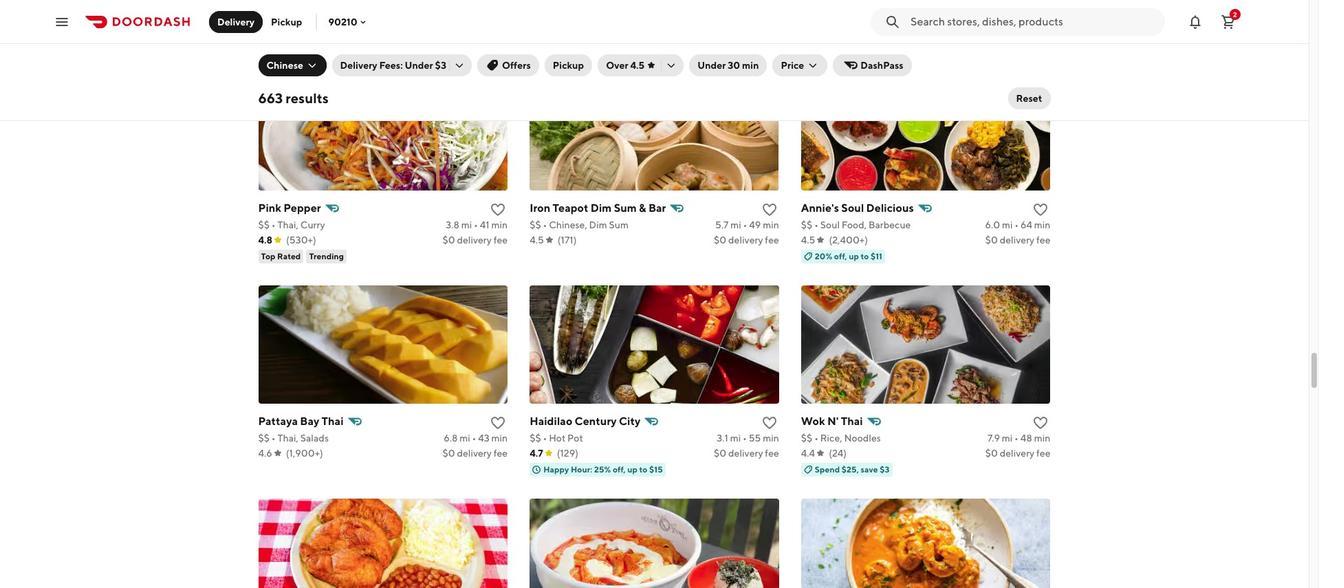 Task type: vqa. For each thing, say whether or not it's contained in the screenshot.
Happy to the right
yes



Task type: locate. For each thing, give the bounding box(es) containing it.
0 vertical spatial soul
[[842, 201, 864, 214]]

delivery down '4.1 mi • 43 min'
[[1000, 21, 1035, 32]]

$​0 down 3.1
[[714, 448, 727, 459]]

0 vertical spatial pickup button
[[263, 11, 311, 33]]

$​0 down 5.7 on the right top of page
[[714, 234, 727, 245]]

25% up dashpass button
[[866, 38, 883, 48]]

delivery inside "button"
[[217, 16, 255, 27]]

$$ down annie's
[[801, 219, 813, 230]]

$​0 down 3.8
[[443, 234, 455, 245]]

$$ • rice, noodles
[[801, 433, 881, 444]]

click to add this store to your saved list image
[[762, 201, 778, 218], [1033, 415, 1050, 431]]

0 horizontal spatial chinese,
[[549, 219, 587, 230]]

0 vertical spatial chinese,
[[821, 6, 859, 17]]

4.6
[[258, 448, 272, 459]]

fee down 5.7 mi • 49 min
[[765, 234, 779, 245]]

4.5
[[631, 60, 645, 71], [530, 234, 544, 245], [801, 234, 816, 245]]

1 horizontal spatial hour:
[[843, 38, 864, 48]]

$​0 down 4.1
[[986, 21, 998, 32]]

$$ up 4.7
[[530, 433, 541, 444]]

2 vertical spatial to
[[640, 464, 648, 474]]

happy up price button
[[815, 38, 841, 48]]

0 vertical spatial noodles
[[861, 6, 898, 17]]

4.5 left the (171)
[[530, 234, 544, 245]]

$​0 down 6.0
[[986, 234, 998, 245]]

thai right the n'
[[841, 415, 863, 428]]

1 horizontal spatial to
[[861, 251, 869, 261]]

thai
[[322, 415, 344, 428], [841, 415, 863, 428]]

4.5 right over
[[631, 60, 645, 71]]

hour: for happy hour: 25% off, up to $15
[[571, 464, 593, 474]]

1 vertical spatial $3
[[880, 464, 890, 474]]

pink pepper
[[258, 201, 321, 214]]

mi for wok n' thai
[[1002, 433, 1013, 444]]

0 vertical spatial up
[[899, 38, 909, 48]]

pink
[[258, 201, 281, 214]]

chinese, up the (171)
[[549, 219, 587, 230]]

6.0 mi • 64 min
[[986, 219, 1051, 230]]

mi right '7.9'
[[1002, 433, 1013, 444]]

pickup button left over
[[545, 54, 592, 76]]

• left hot
[[543, 433, 547, 444]]

0 horizontal spatial 25%
[[594, 464, 611, 474]]

annie's soul delicious
[[801, 201, 914, 214]]

happy down (129)
[[544, 464, 569, 474]]

43 right the 6.8
[[478, 433, 490, 444]]

0 vertical spatial happy
[[815, 38, 841, 48]]

4.5 for annie's soul delicious
[[801, 234, 816, 245]]

2 vertical spatial off,
[[613, 464, 626, 474]]

0 vertical spatial delivery
[[217, 16, 255, 27]]

$$
[[258, 6, 270, 17], [801, 6, 813, 17], [258, 219, 270, 230], [530, 219, 541, 230], [801, 219, 813, 230], [258, 433, 270, 444], [530, 433, 541, 444], [801, 433, 813, 444]]

under
[[405, 60, 433, 71], [698, 60, 726, 71]]

0 horizontal spatial to
[[640, 464, 648, 474]]

min right the 6.8
[[492, 433, 508, 444]]

top
[[261, 251, 276, 261]]

$3 for delivery fees: under $3
[[435, 60, 447, 71]]

$​0 down the 6.8
[[443, 448, 455, 459]]

43
[[1021, 6, 1033, 17], [478, 433, 490, 444]]

2 4.8 from the top
[[258, 234, 273, 245]]

2 thai from the left
[[841, 415, 863, 428]]

0 vertical spatial $3
[[435, 60, 447, 71]]

1 vertical spatial pickup button
[[545, 54, 592, 76]]

1 vertical spatial pickup
[[553, 60, 584, 71]]

off,
[[885, 38, 897, 48], [834, 251, 847, 261], [613, 464, 626, 474]]

0 horizontal spatial pickup button
[[263, 11, 311, 33]]

0 vertical spatial sum
[[614, 201, 637, 214]]

2 horizontal spatial off,
[[885, 38, 897, 48]]

delivery for haidilao century city
[[729, 448, 763, 459]]

0 vertical spatial 43
[[1021, 6, 1033, 17]]

city
[[619, 415, 641, 428]]

1 horizontal spatial up
[[849, 251, 859, 261]]

4.8 for (870+)
[[258, 21, 273, 32]]

$$ • thai, salads
[[258, 433, 329, 444]]

2 button
[[1215, 8, 1243, 35]]

mi right the 6.8
[[460, 433, 470, 444]]

$$ down pink
[[258, 219, 270, 230]]

• right 4.1
[[1015, 6, 1019, 17]]

1 vertical spatial happy
[[544, 464, 569, 474]]

4.5 up 20%
[[801, 234, 816, 245]]

0 vertical spatial hour:
[[843, 38, 864, 48]]

$​0
[[986, 21, 998, 32], [443, 234, 455, 245], [714, 234, 727, 245], [986, 234, 998, 245], [443, 448, 455, 459], [714, 448, 727, 459], [986, 448, 998, 459]]

1 vertical spatial hour:
[[571, 464, 593, 474]]

• left 55
[[743, 433, 747, 444]]

$​0 delivery fee down the 7.9 mi • 48 min
[[986, 448, 1051, 459]]

$​0 delivery fee for iron teapot dim sum & bar
[[714, 234, 779, 245]]

4.5 inside 'over 4.5' button
[[631, 60, 645, 71]]

hot
[[549, 433, 566, 444]]

25% for $15
[[594, 464, 611, 474]]

$​0 delivery fee down 6.0 mi • 64 min
[[986, 234, 1051, 245]]

min right 41
[[492, 219, 508, 230]]

2 thai, from the top
[[278, 433, 299, 444]]

up down (2,400+)
[[849, 251, 859, 261]]

delivery for delivery fees: under $3
[[340, 60, 377, 71]]

delivery for pattaya bay thai
[[457, 448, 492, 459]]

$​0 delivery fee down "3.8 mi • 41 min"
[[443, 234, 508, 245]]

off, right 20%
[[834, 251, 847, 261]]

1 horizontal spatial 43
[[1021, 6, 1033, 17]]

$​0 for wok n' thai
[[986, 448, 998, 459]]

55
[[749, 433, 761, 444]]

0 vertical spatial 25%
[[866, 38, 883, 48]]

delivery left noodles,
[[217, 16, 255, 27]]

happy hour: 25% off, up to $15
[[544, 464, 663, 474]]

0 vertical spatial thai,
[[278, 219, 299, 230]]

1 horizontal spatial thai
[[841, 415, 863, 428]]

1 thai, from the top
[[278, 219, 299, 230]]

4.8 up top
[[258, 234, 273, 245]]

chinese, for noodles
[[821, 6, 859, 17]]

30
[[728, 60, 740, 71]]

3.8 mi • 41 min
[[446, 219, 508, 230]]

delivery for delivery
[[217, 16, 255, 27]]

mi right 6.0
[[1002, 219, 1013, 230]]

1 vertical spatial 43
[[478, 433, 490, 444]]

dim down iron teapot dim sum & bar
[[589, 219, 607, 230]]

• down pink
[[272, 219, 276, 230]]

43 right 4.1
[[1021, 6, 1033, 17]]

hour: for happy hour: 25% off, up to $7
[[843, 38, 864, 48]]

under 30 min
[[698, 60, 759, 71]]

delivery
[[217, 16, 255, 27], [340, 60, 377, 71]]

click to add this store to your saved list image up the 7.9 mi • 48 min
[[1033, 415, 1050, 431]]

1 thai from the left
[[322, 415, 344, 428]]

up left $15
[[628, 464, 638, 474]]

hour:
[[843, 38, 864, 48], [571, 464, 593, 474]]

fee
[[1037, 21, 1051, 32], [494, 234, 508, 245], [765, 234, 779, 245], [1037, 234, 1051, 245], [494, 448, 508, 459], [765, 448, 779, 459], [1037, 448, 1051, 459]]

hour: down (129)
[[571, 464, 593, 474]]

spend
[[815, 464, 840, 474]]

mi right 3.8
[[461, 219, 472, 230]]

top rated
[[261, 251, 301, 261]]

off, up dashpass
[[885, 38, 897, 48]]

noodles up (24)
[[844, 433, 881, 444]]

delivery down 3.1 mi • 55 min at the right bottom of page
[[729, 448, 763, 459]]

43 for 6.8 mi • 43 min
[[478, 433, 490, 444]]

click to add this store to your saved list image up 3.1 mi • 55 min at the right bottom of page
[[762, 415, 778, 431]]

up for $15
[[628, 464, 638, 474]]

bar
[[649, 201, 666, 214]]

over 4.5 button
[[598, 54, 684, 76]]

delivery for iron teapot dim sum & bar
[[729, 234, 763, 245]]

min right 49
[[763, 219, 779, 230]]

0 horizontal spatial up
[[628, 464, 638, 474]]

$​0 delivery fee down 6.8 mi • 43 min
[[443, 448, 508, 459]]

$$ • thai, curry
[[258, 219, 325, 230]]

0 horizontal spatial delivery
[[217, 16, 255, 27]]

under left 30
[[698, 60, 726, 71]]

Store search: begin typing to search for stores available on DoorDash text field
[[911, 14, 1157, 29]]

0 horizontal spatial hour:
[[571, 464, 593, 474]]

pickup button up rave reviews
[[263, 11, 311, 33]]

$​0 for annie's soul delicious
[[986, 234, 998, 245]]

soup
[[319, 6, 341, 17]]

pepper
[[284, 201, 321, 214]]

click to add this store to your saved list image up 5.7 mi • 49 min
[[762, 201, 778, 218]]

4.4
[[801, 448, 815, 459]]

1 vertical spatial dim
[[589, 219, 607, 230]]

delivery left fees:
[[340, 60, 377, 71]]

1 horizontal spatial chinese,
[[821, 6, 859, 17]]

$​0 delivery fee down 3.1 mi • 55 min at the right bottom of page
[[714, 448, 779, 459]]

$$ up 4.6
[[258, 433, 270, 444]]

0 vertical spatial click to add this store to your saved list image
[[762, 201, 778, 218]]

1 vertical spatial click to add this store to your saved list image
[[1033, 415, 1050, 431]]

soul down annie's
[[821, 219, 840, 230]]

(171)
[[558, 234, 577, 245]]

min right 4.1
[[1035, 6, 1051, 17]]

0 horizontal spatial soul
[[821, 219, 840, 230]]

0 vertical spatial dim
[[591, 201, 612, 214]]

1 vertical spatial chinese,
[[549, 219, 587, 230]]

fee down 3.1 mi • 55 min at the right bottom of page
[[765, 448, 779, 459]]

chinese,
[[821, 6, 859, 17], [549, 219, 587, 230]]

1 vertical spatial 25%
[[594, 464, 611, 474]]

1 horizontal spatial $3
[[880, 464, 890, 474]]

$3 right fees:
[[435, 60, 447, 71]]

fee for annie's soul delicious
[[1037, 234, 1051, 245]]

min right "64"
[[1035, 219, 1051, 230]]

1 horizontal spatial delivery
[[340, 60, 377, 71]]

25% for $7
[[866, 38, 883, 48]]

mi for haidilao century city
[[730, 433, 741, 444]]

1 vertical spatial thai,
[[278, 433, 299, 444]]

0 horizontal spatial off,
[[613, 464, 626, 474]]

0 horizontal spatial $3
[[435, 60, 447, 71]]

up
[[899, 38, 909, 48], [849, 251, 859, 261], [628, 464, 638, 474]]

mi right 4.1
[[1003, 6, 1013, 17]]

noodles
[[861, 6, 898, 17], [844, 433, 881, 444]]

$$ for haidilao century city
[[530, 433, 541, 444]]

25%
[[866, 38, 883, 48], [594, 464, 611, 474]]

pickup button
[[263, 11, 311, 33], [545, 54, 592, 76]]

$3 for spend $25, save $3
[[880, 464, 890, 474]]

barbecue
[[869, 219, 911, 230]]

0 vertical spatial to
[[911, 38, 919, 48]]

offers
[[502, 60, 531, 71]]

dashpass button
[[833, 54, 912, 76]]

1 horizontal spatial 4.5
[[631, 60, 645, 71]]

$​0 delivery fee down '4.1 mi • 43 min'
[[986, 21, 1051, 32]]

2 horizontal spatial up
[[899, 38, 909, 48]]

0 horizontal spatial under
[[405, 60, 433, 71]]

1 vertical spatial soul
[[821, 219, 840, 230]]

0 vertical spatial 4.8
[[258, 21, 273, 32]]

$7
[[921, 38, 931, 48]]

to left $11
[[861, 251, 869, 261]]

haidilao century city
[[530, 415, 641, 428]]

delivery down 6.8 mi • 43 min
[[457, 448, 492, 459]]

$​0 for pink pepper
[[443, 234, 455, 245]]

1 horizontal spatial click to add this store to your saved list image
[[1033, 415, 1050, 431]]

0 horizontal spatial 43
[[478, 433, 490, 444]]

• left '48'
[[1015, 433, 1019, 444]]

min right 55
[[763, 433, 779, 444]]

• left 49
[[743, 219, 748, 230]]

fee down 6.8 mi • 43 min
[[494, 448, 508, 459]]

fee down '4.1 mi • 43 min'
[[1037, 21, 1051, 32]]

1 horizontal spatial happy
[[815, 38, 841, 48]]

1 vertical spatial to
[[861, 251, 869, 261]]

$$ down iron
[[530, 219, 541, 230]]

pickup left over
[[553, 60, 584, 71]]

$3
[[435, 60, 447, 71], [880, 464, 890, 474]]

$11
[[871, 251, 883, 261]]

thai, down pink pepper
[[278, 219, 299, 230]]

thai, down the pattaya
[[278, 433, 299, 444]]

2 horizontal spatial to
[[911, 38, 919, 48]]

1 horizontal spatial soul
[[842, 201, 864, 214]]

0 horizontal spatial pickup
[[271, 16, 302, 27]]

soul
[[842, 201, 864, 214], [821, 219, 840, 230]]

0 horizontal spatial 4.5
[[530, 234, 544, 245]]

mi
[[1003, 6, 1013, 17], [461, 219, 472, 230], [731, 219, 742, 230], [1002, 219, 1013, 230], [460, 433, 470, 444], [730, 433, 741, 444], [1002, 433, 1013, 444]]

1 horizontal spatial under
[[698, 60, 726, 71]]

click to add this store to your saved list image up 6.8 mi • 43 min
[[490, 415, 506, 431]]

wok n' thai
[[801, 415, 863, 428]]

4.8 up rave
[[258, 21, 273, 32]]

2 vertical spatial up
[[628, 464, 638, 474]]

rave
[[261, 38, 281, 48]]

1 4.8 from the top
[[258, 21, 273, 32]]

90210 button
[[328, 16, 369, 27]]

reset
[[1017, 93, 1043, 104]]

noodles up happy hour: 25% off, up to $7
[[861, 6, 898, 17]]

under 30 min button
[[690, 54, 767, 76]]

fee down the 7.9 mi • 48 min
[[1037, 448, 1051, 459]]

$$ • chinese, noodles
[[801, 6, 898, 17]]

min right '48'
[[1035, 433, 1051, 444]]

sum down iron teapot dim sum & bar
[[609, 219, 629, 230]]

thai, for pattaya
[[278, 433, 299, 444]]

20% off, up to $11
[[815, 251, 883, 261]]

min for annie's soul delicious
[[1035, 219, 1051, 230]]

0 horizontal spatial click to add this store to your saved list image
[[762, 201, 778, 218]]

0 horizontal spatial happy
[[544, 464, 569, 474]]

1 horizontal spatial off,
[[834, 251, 847, 261]]

$​0 delivery fee for annie's soul delicious
[[986, 234, 1051, 245]]

click to add this store to your saved list image up 6.0 mi • 64 min
[[1033, 201, 1050, 218]]

sum left &
[[614, 201, 637, 214]]

food,
[[842, 219, 867, 230]]

0 horizontal spatial thai
[[322, 415, 344, 428]]

1 vertical spatial up
[[849, 251, 859, 261]]

delivery down "3.8 mi • 41 min"
[[457, 234, 492, 245]]

mi right 3.1
[[730, 433, 741, 444]]

1 horizontal spatial pickup
[[553, 60, 584, 71]]

min right 30
[[742, 60, 759, 71]]

4.7
[[530, 448, 543, 459]]

$$ for pattaya bay thai
[[258, 433, 270, 444]]

fee for iron teapot dim sum & bar
[[765, 234, 779, 245]]

click to add this store to your saved list image
[[490, 201, 506, 218], [1033, 201, 1050, 218], [490, 415, 506, 431], [762, 415, 778, 431]]

fee down "3.8 mi • 41 min"
[[494, 234, 508, 245]]

min for iron teapot dim sum & bar
[[763, 219, 779, 230]]

thai for wok n' thai
[[841, 415, 863, 428]]

pickup up rave reviews
[[271, 16, 302, 27]]

(24)
[[829, 448, 847, 459]]

under right fees:
[[405, 60, 433, 71]]

min for haidilao century city
[[763, 433, 779, 444]]

0 vertical spatial off,
[[885, 38, 897, 48]]

(870+)
[[286, 21, 315, 32]]

delivery down 6.0 mi • 64 min
[[1000, 234, 1035, 245]]

1 vertical spatial noodles
[[844, 433, 881, 444]]

iron
[[530, 201, 551, 214]]

1 vertical spatial delivery
[[340, 60, 377, 71]]

delicious
[[867, 201, 914, 214]]

1 horizontal spatial 25%
[[866, 38, 883, 48]]

over
[[606, 60, 629, 71]]

thai, for pink
[[278, 219, 299, 230]]

to left the "$7"
[[911, 38, 919, 48]]

1 vertical spatial off,
[[834, 251, 847, 261]]

delivery
[[1000, 21, 1035, 32], [457, 234, 492, 245], [729, 234, 763, 245], [1000, 234, 1035, 245], [457, 448, 492, 459], [729, 448, 763, 459], [1000, 448, 1035, 459]]

to for $15
[[640, 464, 648, 474]]

$​0 delivery fee for pink pepper
[[443, 234, 508, 245]]

click to add this store to your saved list image for iron teapot dim sum & bar
[[762, 201, 778, 218]]

chinese, up happy hour: 25% off, up to $7
[[821, 6, 859, 17]]

1 vertical spatial 4.8
[[258, 234, 273, 245]]

off, left $15
[[613, 464, 626, 474]]

2 horizontal spatial 4.5
[[801, 234, 816, 245]]

2 under from the left
[[698, 60, 726, 71]]

$​0 delivery fee for pattaya bay thai
[[443, 448, 508, 459]]

fee for wok n' thai
[[1037, 448, 1051, 459]]



Task type: describe. For each thing, give the bounding box(es) containing it.
6.8
[[444, 433, 458, 444]]

trending
[[309, 251, 344, 261]]

$​0 delivery fee for haidilao century city
[[714, 448, 779, 459]]

price button
[[773, 54, 828, 76]]

dashpass
[[861, 60, 904, 71]]

delivery fees: under $3
[[340, 60, 447, 71]]

$$ up price button
[[801, 6, 813, 17]]

7.9
[[988, 433, 1000, 444]]

noodles for $$ • chinese, noodles
[[861, 6, 898, 17]]

• down iron
[[543, 219, 547, 230]]

5.7 mi • 49 min
[[716, 219, 779, 230]]

3.1 mi • 55 min
[[717, 433, 779, 444]]

rice,
[[821, 433, 843, 444]]

pot
[[568, 433, 583, 444]]

fees:
[[379, 60, 403, 71]]

reset button
[[1008, 87, 1051, 109]]

thai for pattaya bay thai
[[322, 415, 344, 428]]

mi for annie's soul delicious
[[1002, 219, 1013, 230]]

4.1 mi • 43 min
[[989, 6, 1051, 17]]

mi for pattaya bay thai
[[460, 433, 470, 444]]

• up 4.6
[[272, 433, 276, 444]]

$​0 for iron teapot dim sum & bar
[[714, 234, 727, 245]]

spend $25, save $3
[[815, 464, 890, 474]]

0 vertical spatial pickup
[[271, 16, 302, 27]]

click to add this store to your saved list image for pink pepper
[[490, 201, 506, 218]]

$$ for pink pepper
[[258, 219, 270, 230]]

fee for haidilao century city
[[765, 448, 779, 459]]

fee for pattaya bay thai
[[494, 448, 508, 459]]

1 horizontal spatial pickup button
[[545, 54, 592, 76]]

off, for $7
[[885, 38, 897, 48]]

notification bell image
[[1188, 13, 1204, 30]]

• left "64"
[[1015, 219, 1019, 230]]

rave reviews
[[261, 38, 315, 48]]

pattaya
[[258, 415, 298, 428]]

3 items, open order cart image
[[1221, 13, 1237, 30]]

1 under from the left
[[405, 60, 433, 71]]

20%
[[815, 251, 833, 261]]

$25,
[[842, 464, 859, 474]]

bay
[[300, 415, 319, 428]]

annie's
[[801, 201, 839, 214]]

7.9 mi • 48 min
[[988, 433, 1051, 444]]

&
[[639, 201, 646, 214]]

rated
[[277, 251, 301, 261]]

$$ • hot pot
[[530, 433, 583, 444]]

under inside button
[[698, 60, 726, 71]]

click to add this store to your saved list image for pattaya bay thai
[[490, 415, 506, 431]]

over 4.5
[[606, 60, 645, 71]]

price
[[781, 60, 805, 71]]

49
[[749, 219, 761, 230]]

(530+)
[[286, 234, 316, 245]]

delivery for annie's soul delicious
[[1000, 234, 1035, 245]]

curry
[[300, 219, 325, 230]]

64
[[1021, 219, 1033, 230]]

min for pink pepper
[[492, 219, 508, 230]]

43 for 4.1 mi • 43 min
[[1021, 6, 1033, 17]]

$$ for iron teapot dim sum & bar
[[530, 219, 541, 230]]

min inside button
[[742, 60, 759, 71]]

• left 41
[[474, 219, 478, 230]]

noodles,
[[278, 6, 317, 17]]

delivery for wok n' thai
[[1000, 448, 1035, 459]]

mi for iron teapot dim sum & bar
[[731, 219, 742, 230]]

$​0 delivery fee for wok n' thai
[[986, 448, 1051, 459]]

chinese button
[[258, 54, 327, 76]]

wok
[[801, 415, 825, 428]]

pattaya bay thai
[[258, 415, 344, 428]]

• down annie's
[[815, 219, 819, 230]]

663 results
[[258, 90, 329, 106]]

4.1
[[989, 6, 1001, 17]]

happy for happy hour: 25% off, up to $15
[[544, 464, 569, 474]]

$$ • noodles, soup
[[258, 6, 341, 17]]

• left noodles,
[[272, 6, 276, 17]]

(2,400+)
[[829, 234, 868, 245]]

$$ up rave
[[258, 6, 270, 17]]

4.5 for iron teapot dim sum & bar
[[530, 234, 544, 245]]

41
[[480, 219, 490, 230]]

$15
[[649, 464, 663, 474]]

663
[[258, 90, 283, 106]]

save
[[861, 464, 878, 474]]

salads
[[300, 433, 329, 444]]

century
[[575, 415, 617, 428]]

(129)
[[557, 448, 579, 459]]

offers button
[[477, 54, 539, 76]]

noodles for $$ • rice, noodles
[[844, 433, 881, 444]]

1 vertical spatial sum
[[609, 219, 629, 230]]

$$ for annie's soul delicious
[[801, 219, 813, 230]]

3.1
[[717, 433, 729, 444]]

haidilao
[[530, 415, 573, 428]]

click to add this store to your saved list image for annie's soul delicious
[[1033, 201, 1050, 218]]

open menu image
[[54, 13, 70, 30]]

4.8 for (530+)
[[258, 234, 273, 245]]

$​0 for pattaya bay thai
[[443, 448, 455, 459]]

click to add this store to your saved list image for haidilao century city
[[762, 415, 778, 431]]

48
[[1021, 433, 1033, 444]]

2
[[1234, 10, 1238, 18]]

• up price button
[[815, 6, 819, 17]]

90210
[[328, 16, 358, 27]]

results
[[286, 90, 329, 106]]

3.8
[[446, 219, 460, 230]]

happy for happy hour: 25% off, up to $7
[[815, 38, 841, 48]]

up for $7
[[899, 38, 909, 48]]

chinese
[[267, 60, 303, 71]]

$$ • chinese, dim sum
[[530, 219, 629, 230]]

min for pattaya bay thai
[[492, 433, 508, 444]]

teapot
[[553, 201, 589, 214]]

6.8 mi • 43 min
[[444, 433, 508, 444]]

$$ for wok n' thai
[[801, 433, 813, 444]]

to for $7
[[911, 38, 919, 48]]

mi for pink pepper
[[461, 219, 472, 230]]

$​0 for haidilao century city
[[714, 448, 727, 459]]

chinese, for dim
[[549, 219, 587, 230]]

delivery for pink pepper
[[457, 234, 492, 245]]

click to add this store to your saved list image for wok n' thai
[[1033, 415, 1050, 431]]

delivery button
[[209, 11, 263, 33]]

• left rice,
[[815, 433, 819, 444]]

iron teapot dim sum & bar
[[530, 201, 666, 214]]

6.0
[[986, 219, 1000, 230]]

• right the 6.8
[[472, 433, 476, 444]]

n'
[[828, 415, 839, 428]]

$$ • soul food, barbecue
[[801, 219, 911, 230]]

off, for $15
[[613, 464, 626, 474]]

fee for pink pepper
[[494, 234, 508, 245]]

5.7
[[716, 219, 729, 230]]

happy hour: 25% off, up to $7
[[815, 38, 931, 48]]

min for wok n' thai
[[1035, 433, 1051, 444]]



